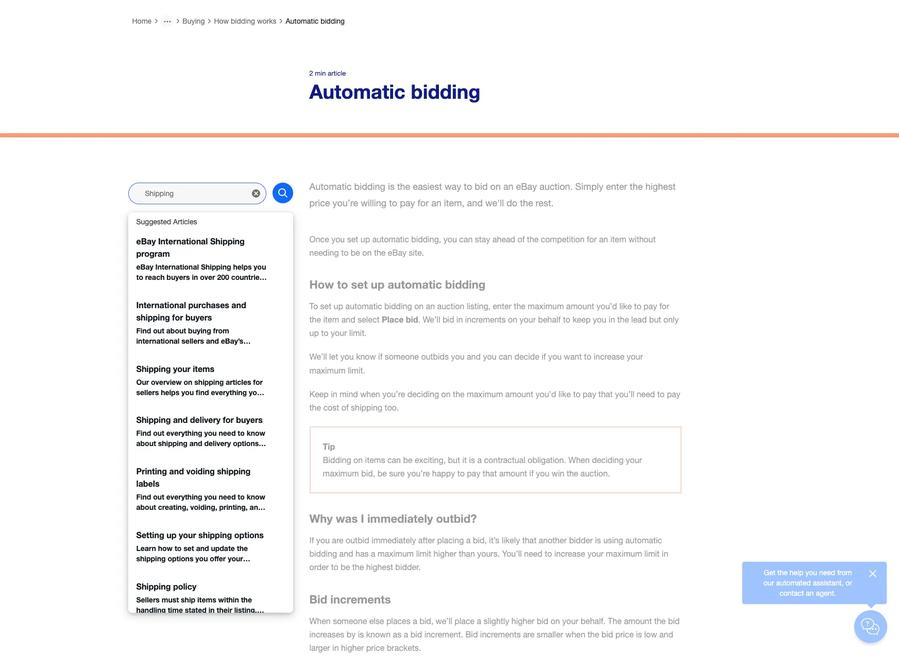 Task type: describe. For each thing, give the bounding box(es) containing it.
it's
[[489, 537, 499, 546]]

you up rates,
[[249, 388, 261, 397]]

you right once at the left of the page
[[331, 235, 345, 244]]

home
[[132, 17, 152, 25]]

set inside to set up automatic bidding on an auction listing, enter the maximum amount you'd like to pay for the item and select
[[320, 302, 331, 311]]

voiding
[[186, 467, 215, 477]]

a right places
[[413, 617, 417, 626]]

the right the ahead at right
[[527, 235, 539, 244]]

everything inside articles for sellers helps you find everything you need to know about
[[211, 388, 247, 397]]

decide
[[514, 353, 539, 362]]

on inside once you set up automatic bidding, you can stay ahead of the competition for an item without needing to be on the ebay site.
[[362, 248, 372, 258]]

listing, for their
[[234, 606, 257, 615]]

and inside printing and voiding shipping labels
[[169, 467, 184, 477]]

learn how to set and update the shipping
[[136, 545, 248, 564]]

in right keep
[[609, 315, 615, 325]]

1 vertical spatial immediately
[[367, 513, 433, 526]]

and left 'packaging,'
[[159, 409, 171, 418]]

automatic inside if you are outbid immediately after placing a bid, it's likely that another bidder is using automatic bidding and has a maximum limit higher than yours. you'll need to increase your maximum limit in order to be the highest bidder.
[[626, 537, 662, 546]]

need inside the keep in mind when you're deciding on the maximum amount you'd like to pay that you'll need to pay the cost of shipping too.
[[637, 390, 655, 399]]

your inside rates, labels and packaging, tracking your items, and more.
[[244, 409, 259, 418]]

when inside when someone else places a bid, we'll place a slightly higher bid on your behalf. the amount the bid increases by is known as a bid increment. bid increments are smaller when the bid price is low and larger in higher price brackets.
[[566, 631, 585, 640]]

how bidding works
[[214, 17, 276, 25]]

at
[[168, 627, 174, 635]]

you inside "find out everything you need to know about"
[[204, 429, 217, 438]]

bid up low and on the bottom of page
[[668, 617, 680, 626]]

bid, inside tip bidding on items can be exciting, but it is a contractual obligation. when deciding your maximum bid, be sure you're happy to pay that amount if you win the auction.
[[361, 469, 375, 479]]

a right 'place'
[[477, 617, 481, 626]]

why was i immediately outbid? inside why was i immediately outbid? link
[[128, 238, 242, 247]]

shipping up ebay.
[[158, 440, 187, 448]]

through
[[191, 565, 218, 574]]

200
[[217, 273, 229, 282]]

in down auction
[[456, 315, 463, 325]]

i inside why was i immediately outbid? link
[[163, 238, 165, 247]]

0 horizontal spatial bid increments
[[128, 257, 184, 267]]

easiest
[[413, 181, 442, 192]]

setting
[[136, 531, 164, 540]]

likely
[[502, 537, 520, 546]]

competition
[[541, 235, 585, 244]]

bidding
[[323, 456, 351, 465]]

over
[[200, 273, 215, 282]]

are inside if you are outbid immediately after placing a bid, it's likely that another bidder is using automatic bidding and has a maximum limit higher than yours. you'll need to increase your maximum limit in order to be the highest bidder.
[[332, 537, 343, 546]]

.
[[418, 315, 420, 325]]

the left site.
[[374, 248, 386, 258]]

international inside international purchases and shipping for buyers find out about buying from international sellers and ebay's programs.
[[136, 300, 186, 310]]

options you offer your buyers on ebay through our quick listing and advanced listing tools.
[[136, 555, 253, 584]]

deciding inside tip bidding on items can be exciting, but it is a contractual obligation. when deciding your maximum bid, be sure you're happy to pay that amount if you win the auction.
[[592, 456, 624, 465]]

yours.
[[477, 550, 500, 559]]

selected
[[136, 627, 166, 635]]

increase inside we'll let you know if someone outbids you and you can decide if you want to increase your maximum limit.
[[594, 353, 625, 362]]

bid inside when someone else places a bid, we'll place a slightly higher bid on your behalf. the amount the bid increases by is known as a bid increment. bid increments are smaller when the bid price is low and larger in higher price brackets.
[[465, 631, 478, 640]]

bidding inside 2 min article automatic bidding
[[411, 80, 480, 103]]

you inside if you are outbid immediately after placing a bid, it's likely that another bidder is using automatic bidding and has a maximum limit higher than yours. you'll need to increase your maximum limit in order to be the highest bidder.
[[316, 537, 330, 546]]

a inside tip bidding on items can be exciting, but it is a contractual obligation. when deciding your maximum bid, be sure you're happy to pay that amount if you win the auction.
[[477, 456, 482, 465]]

setting up your shipping options
[[136, 531, 264, 540]]

Search eBay Help... text field
[[128, 183, 266, 205]]

amount inside to set up automatic bidding on an auction listing, enter the maximum amount you'd like to pay for the item and select
[[566, 302, 594, 311]]

keep
[[309, 390, 329, 399]]

can inside tip bidding on items can be exciting, but it is a contractual obligation. when deciding your maximum bid, be sure you're happy to pay that amount if you win the auction.
[[387, 456, 401, 465]]

their
[[217, 606, 232, 615]]

order
[[309, 563, 329, 573]]

automatic bidding is the easiest way to bid on an ebay auction. simply enter the highest price you're willing to pay for an item, and we'll do the rest.
[[309, 181, 676, 209]]

set up select
[[351, 278, 368, 292]]

offer
[[210, 555, 226, 564]]

1 vertical spatial options
[[234, 531, 264, 540]]

else
[[369, 617, 384, 626]]

1 vertical spatial how to set up automatic bidding
[[309, 278, 485, 292]]

and inside automatic bidding is the easiest way to bid on an ebay auction. simply enter the highest price you're willing to pay for an item, and we'll do the rest.
[[467, 198, 483, 209]]

contractual
[[484, 456, 525, 465]]

bidding inside to set up automatic bidding on an auction listing, enter the maximum amount you'd like to pay for the item and select
[[384, 302, 412, 311]]

on down shipping your items
[[184, 378, 192, 387]]

on inside when someone else places a bid, we'll place a slightly higher bid on your behalf. the amount the bid increases by is known as a bid increment. bid increments are smaller when the bid price is low and larger in higher price brackets.
[[551, 617, 560, 626]]

ebay up the reach
[[136, 263, 153, 272]]

when inside when someone else places a bid, we'll place a slightly higher bid on your behalf. the amount the bid increases by is known as a bid increment. bid increments are smaller when the bid price is low and larger in higher price brackets.
[[309, 617, 331, 626]]

our overview on shipping
[[136, 378, 224, 387]]

the up at
[[157, 616, 168, 625]]

your inside we'll let you know if someone outbids you and you can decide if you want to increase your maximum limit.
[[627, 353, 643, 362]]

the right 'within'
[[241, 596, 252, 605]]

the down we'll let you know if someone outbids you and you can decide if you want to increase your maximum limit. at the bottom of the page
[[453, 390, 465, 399]]

your inside tip bidding on items can be exciting, but it is a contractual obligation. when deciding your maximum bid, be sure you're happy to pay that amount if you win the auction.
[[626, 456, 642, 465]]

1 horizontal spatial bid increments
[[309, 593, 391, 607]]

listing, for auction
[[467, 302, 491, 311]]

suggested
[[136, 218, 171, 226]]

item inside once you set up automatic bidding, you can stay ahead of the competition for an item without needing to be on the ebay site.
[[610, 235, 626, 244]]

options inside and delivery options on ebay.
[[233, 440, 259, 448]]

1 horizontal spatial bid
[[309, 593, 327, 607]]

slightly
[[484, 617, 509, 626]]

up inside to set up automatic bidding on an auction listing, enter the maximum amount you'd like to pay for the item and select
[[334, 302, 343, 311]]

the inside the . we'll bid in increments on your behalf to keep you in the lead but only up to your limit.
[[617, 315, 629, 325]]

1 vertical spatial why
[[309, 513, 333, 526]]

a right has in the left bottom of the page
[[371, 550, 375, 559]]

an up do at the top right of the page
[[503, 181, 514, 192]]

articles
[[226, 378, 251, 387]]

must
[[162, 596, 179, 605]]

2 listing from the left
[[209, 575, 230, 584]]

up up select
[[371, 278, 385, 292]]

by is
[[347, 631, 364, 640]]

limit higher
[[416, 550, 457, 559]]

2 horizontal spatial how
[[309, 278, 334, 292]]

0 vertical spatial immediately
[[168, 238, 212, 247]]

increments up else
[[330, 593, 391, 607]]

voiding,
[[190, 503, 217, 512]]

time
[[168, 606, 183, 615]]

pay inside tip bidding on items can be exciting, but it is a contractual obligation. when deciding your maximum bid, be sure you're happy to pay that amount if you win the auction.
[[467, 469, 480, 479]]

how bidding works link
[[214, 17, 276, 25]]

for inside to set up automatic bidding on an auction listing, enter the maximum amount you'd like to pay for the item and select
[[659, 302, 669, 311]]

automatic inside once you set up automatic bidding, you can stay ahead of the competition for an item without needing to be on the ebay site.
[[372, 235, 409, 244]]

increments up the reach
[[142, 257, 184, 267]]

simply
[[575, 181, 604, 192]]

or inside helps you to reach buyers in over 200 countries without the need to manage overseas , customs, or returns.
[[203, 294, 211, 302]]

we'll
[[436, 617, 452, 626]]

ebay inside automatic bidding is the easiest way to bid on an ebay auction. simply enter the highest price you're willing to pay for an item, and we'll do the rest.
[[516, 181, 537, 192]]

bid, inside if you are outbid immediately after placing a bid, it's likely that another bidder is using automatic bidding and has a maximum limit higher than yours. you'll need to increase your maximum limit in order to be the highest bidder.
[[473, 537, 487, 546]]

you inside tip bidding on items can be exciting, but it is a contractual obligation. when deciding your maximum bid, be sure you're happy to pay that amount if you win the auction.
[[536, 469, 549, 479]]

on inside to set up automatic bidding on an auction listing, enter the maximum amount you'd like to pay for the item and select
[[414, 302, 424, 311]]

contact
[[780, 590, 804, 598]]

labels.
[[201, 514, 225, 522]]

international purchases and shipping for buyers find out about buying from international sellers and ebay's programs.
[[136, 300, 246, 356]]

the down the behalf.
[[588, 631, 599, 640]]

the inside the get the help you need from our automated assistant, or contact an agent.
[[778, 569, 788, 578]]

1 horizontal spatial was
[[336, 513, 358, 526]]

outbids
[[421, 353, 449, 362]]

1 horizontal spatial price
[[366, 644, 385, 653]]

for inside international purchases and shipping for buyers find out about buying from international sellers and ebay's programs.
[[172, 313, 183, 323]]

articles for sellers helps you find everything you need to know about
[[136, 378, 263, 407]]

manage
[[205, 283, 233, 292]]

the inside learn how to set and update the shipping
[[237, 545, 248, 553]]

as
[[393, 631, 401, 640]]

increases
[[309, 631, 344, 640]]

0 horizontal spatial if
[[378, 353, 383, 362]]

items within the handling time stated in their listing, using the
[[136, 596, 257, 625]]

enter inside to set up automatic bidding on an auction listing, enter the maximum amount you'd like to pay for the item and select
[[493, 302, 512, 311]]

item,
[[444, 198, 465, 209]]

the down 'to'
[[309, 315, 321, 325]]

advanced
[[174, 575, 207, 584]]

set inside learn how to set and update the shipping
[[184, 545, 194, 553]]

you left the want
[[548, 353, 562, 362]]

. we'll bid in increments on your behalf to keep you in the lead but only up to your limit.
[[309, 315, 679, 338]]

like inside the keep in mind when you're deciding on the maximum amount you'd like to pay that you'll need to pay the cost of shipping too.
[[559, 390, 571, 399]]

ship
[[181, 596, 195, 605]]

if you are outbid immediately after placing a bid, it's likely that another bidder is using automatic bidding and has a maximum limit higher than yours. you'll need to increase your maximum limit in order to be the highest bidder.
[[309, 537, 668, 573]]

be inside once you set up automatic bidding, you can stay ahead of the competition for an item without needing to be on the ebay site.
[[351, 248, 360, 258]]

and inside and delivery options on ebay.
[[189, 440, 202, 448]]

maximum up bidder.
[[378, 550, 414, 559]]

maximum inside we'll let you know if someone outbids you and you can decide if you want to increase your maximum limit.
[[309, 366, 346, 375]]

a up the than
[[466, 537, 471, 546]]

immediately inside if you are outbid immediately after placing a bid, it's likely that another bidder is using automatic bidding and has a maximum limit higher than yours. you'll need to increase your maximum limit in order to be the highest bidder.
[[372, 537, 416, 546]]

works
[[257, 17, 276, 25]]

countries
[[231, 273, 263, 282]]

pay left you'll on the right
[[583, 390, 596, 399]]

and left more.
[[159, 419, 172, 428]]

find out everything you need to know about
[[136, 429, 265, 448]]

checkout.
[[176, 627, 210, 635]]

we'll inside the . we'll bid in increments on your behalf to keep you in the lead but only up to your limit.
[[423, 315, 440, 325]]

0 horizontal spatial how to set up automatic bidding
[[128, 218, 248, 227]]

up up how on the bottom
[[167, 531, 176, 540]]

places
[[386, 617, 411, 626]]

when someone else places a bid, we'll place a slightly higher bid on your behalf. the amount the bid increases by is known as a bid increment. bid increments are smaller when the bid price is low and larger in higher price brackets.
[[309, 617, 680, 653]]

on inside tip bidding on items can be exciting, but it is a contractual obligation. when deciding your maximum bid, be sure you're happy to pay that amount if you win the auction.
[[353, 456, 363, 465]]

you're inside tip bidding on items can be exciting, but it is a contractual obligation. when deciding your maximum bid, be sure you're happy to pay that amount if you win the auction.
[[407, 469, 430, 479]]

items inside tip bidding on items can be exciting, but it is a contractual obligation. when deciding your maximum bid, be sure you're happy to pay that amount if you win the auction.
[[365, 456, 385, 465]]

ebay inside ebay international shipping program
[[136, 237, 156, 246]]

helps inside articles for sellers helps you find everything you need to know about
[[161, 388, 179, 397]]

bid down the
[[602, 631, 613, 640]]

behalf
[[538, 315, 561, 325]]

we'll inside we'll let you know if someone outbids you and you can decide if you want to increase your maximum limit.
[[309, 353, 327, 362]]

brackets.
[[387, 644, 421, 653]]

1 horizontal spatial i
[[361, 513, 364, 526]]

your inside when someone else places a bid, we'll place a slightly higher bid on your behalf. the amount the bid increases by is known as a bid increment. bid increments are smaller when the bid price is low and larger in higher price brackets.
[[562, 617, 578, 626]]

shipping up 200
[[201, 263, 231, 272]]

but
[[448, 456, 460, 465]]

up inside the . we'll bid in increments on your behalf to keep you in the lead but only up to your limit.
[[309, 329, 319, 338]]

buying
[[188, 327, 211, 335]]

has
[[356, 550, 369, 559]]

place
[[382, 315, 404, 325]]

too.
[[385, 403, 399, 413]]

obligation.
[[528, 456, 566, 465]]

find out everything you need to know about creating, voiding, printing, and reprinting
[[136, 493, 265, 522]]

amount inside when someone else places a bid, we'll place a slightly higher bid on your behalf. the amount the bid increases by is known as a bid increment. bid increments are smaller when the bid price is low and larger in higher price brackets.
[[624, 617, 652, 626]]

win
[[552, 469, 564, 479]]

the down keep at left
[[309, 403, 321, 413]]

and inside to set up automatic bidding on an auction listing, enter the maximum amount you'd like to pay for the item and select
[[341, 315, 355, 325]]

an inside the get the help you need from our automated assistant, or contact an agent.
[[806, 590, 814, 598]]

learn
[[136, 545, 156, 553]]

you down our overview on shipping
[[181, 388, 194, 397]]

you inside options you offer your buyers on ebay through our quick listing and advanced listing tools.
[[195, 555, 208, 564]]

the up low and on the bottom of page
[[654, 617, 666, 626]]

placing
[[437, 537, 464, 546]]

that inside the keep in mind when you're deciding on the maximum amount you'd like to pay that you'll need to pay the cost of shipping too.
[[599, 390, 613, 399]]

0 horizontal spatial was
[[146, 238, 161, 247]]

amount inside the keep in mind when you're deciding on the maximum amount you'd like to pay that you'll need to pay the cost of shipping too.
[[505, 390, 533, 399]]

articles
[[173, 218, 197, 226]]

known
[[366, 631, 391, 640]]

bid up smaller
[[537, 617, 548, 626]]

on inside the keep in mind when you're deciding on the maximum amount you'd like to pay that you'll need to pay the cost of shipping too.
[[441, 390, 451, 399]]

how
[[158, 545, 173, 553]]

the up the . we'll bid in increments on your behalf to keep you in the lead but only up to your limit.
[[514, 302, 526, 311]]

set inside once you set up automatic bidding, you can stay ahead of the competition for an item without needing to be on the ebay site.
[[347, 235, 358, 244]]

you right bidding,
[[444, 235, 457, 244]]

shipping inside the keep in mind when you're deciding on the maximum amount you'd like to pay that you'll need to pay the cost of shipping too.
[[351, 403, 382, 413]]

find for shipping
[[136, 429, 151, 438]]

site.
[[409, 248, 424, 258]]

pay right you'll on the right
[[667, 390, 680, 399]]

bid increments link
[[128, 256, 293, 268]]

set left articles
[[157, 218, 168, 227]]

maximum inside the keep in mind when you're deciding on the maximum amount you'd like to pay that you'll need to pay the cost of shipping too.
[[467, 390, 503, 399]]

ebay inside once you set up automatic bidding, you can stay ahead of the competition for an item without needing to be on the ebay site.
[[388, 248, 407, 258]]

need inside "find out everything you need to know about"
[[219, 429, 236, 438]]

way
[[445, 181, 461, 192]]

automatic for automatic bidding
[[286, 17, 319, 25]]

someone inside when someone else places a bid, we'll place a slightly higher bid on your behalf. the amount the bid increases by is known as a bid increment. bid increments are smaller when the bid price is low and larger in higher price brackets.
[[333, 617, 367, 626]]

in inside items within the handling time stated in their listing, using the
[[209, 606, 215, 615]]

keep
[[573, 315, 591, 325]]

want
[[564, 353, 582, 362]]

shipping your items
[[136, 364, 214, 374]]

bid right place
[[406, 315, 418, 325]]

1 vertical spatial why was i immediately outbid?
[[309, 513, 477, 526]]

willing
[[361, 198, 387, 209]]

sellers inside international purchases and shipping for buyers find out about buying from international sellers and ebay's programs.
[[182, 337, 204, 346]]

0 horizontal spatial higher
[[341, 644, 364, 653]]

need inside if you are outbid immediately after placing a bid, it's likely that another bidder is using automatic bidding and has a maximum limit higher than yours. you'll need to increase your maximum limit in order to be the highest bidder.
[[524, 550, 542, 559]]

lead but
[[631, 315, 661, 325]]

sure
[[389, 469, 405, 479]]

be up sure
[[403, 456, 412, 465]]

after
[[418, 537, 435, 546]]

shipping inside learn how to set and update the shipping
[[136, 555, 166, 564]]

international for ebay international shipping program
[[158, 237, 208, 246]]

and up "find out everything you need to know about"
[[173, 416, 188, 425]]

and inside find out everything you need to know about creating, voiding, printing, and reprinting
[[250, 503, 263, 512]]

limit. inside the . we'll bid in increments on your behalf to keep you in the lead but only up to your limit.
[[349, 329, 367, 338]]

maximum left limit
[[606, 550, 642, 559]]

sellers must ship
[[136, 596, 195, 605]]

let
[[329, 353, 338, 362]]

we'll
[[485, 198, 504, 209]]

and down the 'overseas' at the top
[[232, 300, 246, 310]]

1 vertical spatial outbid?
[[436, 513, 477, 526]]

the right simply
[[630, 181, 643, 192]]

you'll
[[615, 390, 634, 399]]

pay inside automatic bidding is the easiest way to bid on an ebay auction. simply enter the highest price you're willing to pay for an item, and we'll do the rest.
[[400, 198, 415, 209]]

items,
[[136, 419, 157, 428]]

bidding inside how to set up automatic bidding link
[[221, 218, 248, 227]]

you right outbids
[[451, 353, 465, 362]]

happy
[[432, 469, 455, 479]]

sellers
[[136, 596, 160, 605]]

to inside we'll let you know if someone outbids you and you can decide if you want to increase your maximum limit.
[[584, 353, 591, 362]]

out for shipping
[[153, 429, 164, 438]]

automatic down site.
[[388, 278, 442, 292]]



Task type: locate. For each thing, give the bounding box(es) containing it.
buyers inside options you offer your buyers on ebay through our quick listing and advanced listing tools.
[[136, 565, 160, 574]]

our inside options you offer your buyers on ebay through our quick listing and advanced listing tools.
[[220, 565, 232, 574]]

2 horizontal spatial if
[[542, 353, 546, 362]]

1 horizontal spatial when
[[569, 456, 590, 465]]

1 out from the top
[[153, 327, 164, 335]]

0 vertical spatial enter
[[606, 181, 627, 192]]

for inside articles for sellers helps you find everything you need to know about
[[253, 378, 263, 387]]

shipping up update
[[198, 531, 232, 540]]

why up program
[[128, 238, 144, 247]]

how
[[214, 17, 229, 25], [128, 218, 145, 227], [309, 278, 334, 292]]

handling
[[136, 606, 166, 615]]

you'll
[[502, 550, 522, 559]]

0 vertical spatial or
[[203, 294, 211, 302]]

someone left outbids
[[385, 353, 419, 362]]

about up 'packaging,'
[[185, 399, 205, 407]]

a right as on the left of page
[[404, 631, 408, 640]]

0 horizontal spatial helps
[[161, 388, 179, 397]]

the inside helps you to reach buyers in over 200 countries without the need to manage overseas , customs, or returns.
[[164, 283, 175, 292]]

1 horizontal spatial when
[[566, 631, 585, 640]]

1 vertical spatial higher
[[341, 644, 364, 653]]

0 vertical spatial that
[[599, 390, 613, 399]]

is left low and on the bottom of page
[[636, 631, 642, 640]]

be down bidding and
[[341, 563, 350, 573]]

from inside the get the help you need from our automated assistant, or contact an agent.
[[837, 569, 852, 578]]

1 vertical spatial you're
[[382, 390, 405, 399]]

labels inside printing and voiding shipping labels
[[136, 479, 159, 489]]

price up once at the left of the page
[[309, 198, 330, 209]]

0 vertical spatial bid
[[128, 257, 140, 267]]

our down offer
[[220, 565, 232, 574]]

out inside "find out everything you need to know about"
[[153, 429, 164, 438]]

program
[[136, 249, 170, 259]]

using inside items within the handling time stated in their listing, using the
[[136, 616, 155, 625]]

0 vertical spatial can
[[459, 235, 473, 244]]

know inside we'll let you know if someone outbids you and you can decide if you want to increase your maximum limit.
[[356, 353, 376, 362]]

you'd inside the keep in mind when you're deciding on the maximum amount you'd like to pay that you'll need to pay the cost of shipping too.
[[536, 390, 556, 399]]

helps you to reach buyers in over 200 countries without the need to manage overseas , customs, or returns.
[[136, 263, 266, 302]]

you right help
[[805, 569, 817, 578]]

1 horizontal spatial higher
[[512, 617, 534, 626]]

items up "stated"
[[197, 596, 216, 605]]

1 horizontal spatial helps
[[233, 263, 252, 272]]

0 vertical spatial helps
[[233, 263, 252, 272]]

1 vertical spatial i
[[361, 513, 364, 526]]

bidding
[[231, 17, 255, 25], [321, 17, 345, 25], [411, 80, 480, 103], [354, 181, 385, 192], [221, 218, 248, 227], [445, 278, 485, 292], [384, 302, 412, 311]]

highest inside automatic bidding is the easiest way to bid on an ebay auction. simply enter the highest price you're willing to pay for an item, and we'll do the rest.
[[645, 181, 676, 192]]

1 horizontal spatial you're
[[382, 390, 405, 399]]

1 horizontal spatial how to set up automatic bidding
[[309, 278, 485, 292]]

and down the . we'll bid in increments on your behalf to keep you in the lead but only up to your limit.
[[467, 353, 481, 362]]

you'd inside to set up automatic bidding on an auction listing, enter the maximum amount you'd like to pay for the item and select
[[597, 302, 617, 311]]

out for printing
[[153, 493, 164, 502]]

2 find from the top
[[136, 429, 151, 438]]

is right bidder
[[595, 537, 601, 546]]

on inside options you offer your buyers on ebay through our quick listing and advanced listing tools.
[[162, 565, 170, 574]]

amount inside tip bidding on items can be exciting, but it is a contractual obligation. when deciding your maximum bid, be sure you're happy to pay that amount if you win the auction.
[[499, 469, 527, 479]]

items up find
[[193, 364, 214, 374]]

listing, inside to set up automatic bidding on an auction listing, enter the maximum amount you'd like to pay for the item and select
[[467, 302, 491, 311]]

2 labels from the top
[[136, 479, 159, 489]]

why was i immediately outbid? link
[[128, 237, 293, 248]]

you inside find out everything you need to know about creating, voiding, printing, and reprinting
[[204, 493, 217, 502]]

find
[[196, 388, 209, 397]]

everything down articles at the left bottom
[[211, 388, 247, 397]]

can up sure
[[387, 456, 401, 465]]

from up ebay's
[[213, 327, 229, 335]]

options up update
[[234, 531, 264, 540]]

0 vertical spatial everything
[[211, 388, 247, 397]]

everything for voiding
[[166, 493, 202, 502]]

1 vertical spatial you'd
[[536, 390, 556, 399]]

automatic for automatic bidding is the easiest way to bid on an ebay auction. simply enter the highest price you're willing to pay for an item, and we'll do the rest.
[[309, 181, 352, 192]]

you down the . we'll bid in increments on your behalf to keep you in the lead but only up to your limit.
[[483, 353, 496, 362]]

1 vertical spatial without
[[136, 283, 162, 292]]

1 vertical spatial of
[[341, 403, 349, 413]]

enter up the . we'll bid in increments on your behalf to keep you in the lead but only up to your limit.
[[493, 302, 512, 311]]

the right do at the top right of the page
[[520, 198, 533, 209]]

auction. right win
[[581, 469, 610, 479]]

maximum down we'll let you know if someone outbids you and you can decide if you want to increase your maximum limit. at the bottom of the page
[[467, 390, 503, 399]]

0 vertical spatial why was i immediately outbid?
[[128, 238, 242, 247]]

you're left willing
[[333, 198, 358, 209]]

helps
[[233, 263, 252, 272], [161, 388, 179, 397]]

2 vertical spatial everything
[[166, 493, 202, 502]]

1 listing from the left
[[136, 575, 157, 584]]

0 vertical spatial sellers
[[182, 337, 204, 346]]

0 vertical spatial why
[[128, 238, 144, 247]]

on left behalf
[[508, 315, 517, 325]]

buyers down ebay international shipping
[[167, 273, 190, 282]]

be
[[351, 248, 360, 258], [403, 456, 412, 465], [377, 469, 387, 479], [341, 563, 350, 573]]

need up printing,
[[219, 493, 236, 502]]

0 vertical spatial out
[[153, 327, 164, 335]]

need up the assistant,
[[819, 569, 835, 578]]

2 vertical spatial bid
[[465, 631, 478, 640]]

increase inside if you are outbid immediately after placing a bid, it's likely that another bidder is using automatic bidding and has a maximum limit higher than yours. you'll need to increase your maximum limit in order to be the highest bidder.
[[554, 550, 585, 559]]

and right printing,
[[250, 503, 263, 512]]

0 horizontal spatial item
[[323, 315, 339, 325]]

or inside the get the help you need from our automated assistant, or contact an agent.
[[846, 580, 852, 588]]

0 vertical spatial bid,
[[361, 469, 375, 479]]

low and
[[644, 631, 673, 640]]

ebay's
[[221, 337, 243, 346]]

tracking
[[213, 409, 242, 418]]

0 vertical spatial listing,
[[467, 302, 491, 311]]

know inside find out everything you need to know about creating, voiding, printing, and reprinting
[[247, 493, 265, 502]]

maximum inside to set up automatic bidding on an auction listing, enter the maximum amount you'd like to pay for the item and select
[[528, 302, 564, 311]]

shipping down mind
[[351, 403, 382, 413]]

is inside automatic bidding is the easiest way to bid on an ebay auction. simply enter the highest price you're willing to pay for an item, and we'll do the rest.
[[388, 181, 395, 192]]

it
[[462, 456, 467, 465]]

amount up keep
[[566, 302, 594, 311]]

our
[[220, 565, 232, 574], [764, 580, 774, 588]]

and inside options you offer your buyers on ebay through our quick listing and advanced listing tools.
[[159, 575, 172, 584]]

price
[[309, 198, 330, 209], [615, 631, 634, 640], [366, 644, 385, 653]]

an left item,
[[431, 198, 441, 209]]

for up "find out everything you need to know about"
[[223, 416, 234, 425]]

0 vertical spatial how
[[214, 17, 229, 25]]

printing
[[136, 467, 167, 477]]

options
[[233, 440, 259, 448], [234, 531, 264, 540], [168, 555, 193, 564]]

bid down suggested
[[128, 257, 140, 267]]

0 vertical spatial we'll
[[423, 315, 440, 325]]

about inside international purchases and shipping for buyers find out about buying from international sellers and ebay's programs.
[[166, 327, 186, 335]]

the left easiest
[[397, 181, 410, 192]]

you're inside the keep in mind when you're deciding on the maximum amount you'd like to pay that you'll need to pay the cost of shipping too.
[[382, 390, 405, 399]]

shipping
[[210, 237, 245, 246], [201, 263, 231, 272], [136, 364, 171, 374], [136, 416, 171, 425], [136, 582, 171, 592]]

1 vertical spatial or
[[846, 580, 852, 588]]

0 vertical spatial items
[[193, 364, 214, 374]]

1 vertical spatial item
[[323, 315, 339, 325]]

to inside tip bidding on items can be exciting, but it is a contractual obligation. when deciding your maximum bid, be sure you're happy to pay that amount if you win the auction.
[[457, 469, 465, 479]]

0 vertical spatial automatic
[[286, 17, 319, 25]]

can inside we'll let you know if someone outbids you and you can decide if you want to increase your maximum limit.
[[499, 353, 512, 362]]

you right keep
[[593, 315, 606, 325]]

0 vertical spatial increase
[[594, 353, 625, 362]]

bid, left the it's
[[473, 537, 487, 546]]

sellers
[[182, 337, 204, 346], [136, 388, 159, 397]]

customs,
[[170, 294, 201, 302]]

1 vertical spatial enter
[[493, 302, 512, 311]]

help
[[790, 569, 803, 578]]

options inside options you offer your buyers on ebay through our quick listing and advanced listing tools.
[[168, 555, 193, 564]]

overview
[[151, 378, 182, 387]]

for right articles at the left bottom
[[253, 378, 263, 387]]

you up countries in the top left of the page
[[254, 263, 266, 272]]

an left agent.
[[806, 590, 814, 598]]

how for how to set up automatic bidding link
[[128, 218, 145, 227]]

is left easiest
[[388, 181, 395, 192]]

if
[[309, 537, 314, 546]]

buying
[[182, 17, 205, 25]]

increment.
[[424, 631, 463, 640]]

quick
[[234, 565, 253, 574]]

can
[[459, 235, 473, 244], [499, 353, 512, 362], [387, 456, 401, 465]]

2 out from the top
[[153, 429, 164, 438]]

1 vertical spatial can
[[499, 353, 512, 362]]

1 horizontal spatial from
[[837, 569, 852, 578]]

place bid
[[382, 315, 418, 325]]

1 horizontal spatial of
[[518, 235, 525, 244]]

0 horizontal spatial when
[[360, 390, 380, 399]]

the inside if you are outbid immediately after placing a bid, it's likely that another bidder is using automatic bidding and has a maximum limit higher than yours. you'll need to increase your maximum limit in order to be the highest bidder.
[[352, 563, 364, 573]]

without
[[629, 235, 656, 244], [136, 283, 162, 292]]

without inside once you set up automatic bidding, you can stay ahead of the competition for an item without needing to be on the ebay site.
[[629, 235, 656, 244]]

enter
[[606, 181, 627, 192], [493, 302, 512, 311]]

0 horizontal spatial bid,
[[361, 469, 375, 479]]

0 horizontal spatial outbid?
[[214, 238, 242, 247]]

0 horizontal spatial bid
[[128, 257, 140, 267]]

international for ebay international shipping
[[155, 263, 199, 272]]

if
[[378, 353, 383, 362], [542, 353, 546, 362], [529, 469, 534, 479]]

find up reprinting
[[136, 493, 151, 502]]

0 horizontal spatial are
[[332, 537, 343, 546]]

purchases
[[188, 300, 229, 310]]

everything for delivery
[[166, 429, 202, 438]]

on up .
[[414, 302, 424, 311]]

why was i immediately outbid? down articles
[[128, 238, 242, 247]]

1 vertical spatial listing,
[[234, 606, 257, 615]]

2 vertical spatial you're
[[407, 469, 430, 479]]

1 vertical spatial deciding
[[592, 456, 624, 465]]

1 horizontal spatial bid,
[[420, 617, 433, 626]]

maximum
[[528, 302, 564, 311], [309, 366, 346, 375], [467, 390, 503, 399], [323, 469, 359, 479], [378, 550, 414, 559], [606, 550, 642, 559]]

out up international
[[153, 327, 164, 335]]

how for "how bidding works" link
[[214, 17, 229, 25]]

0 horizontal spatial why
[[128, 238, 144, 247]]

2 vertical spatial out
[[153, 493, 164, 502]]

increments inside the . we'll bid in increments on your behalf to keep you in the lead but only up to your limit.
[[465, 315, 506, 325]]

automatic up why was i immediately outbid? link in the left of the page
[[181, 218, 218, 227]]

1 vertical spatial out
[[153, 429, 164, 438]]

0 horizontal spatial deciding
[[407, 390, 439, 399]]

how up 'to'
[[309, 278, 334, 292]]

know
[[356, 353, 376, 362], [164, 399, 183, 407], [247, 429, 265, 438], [247, 493, 265, 502]]

and left select
[[341, 315, 355, 325]]

0 vertical spatial from
[[213, 327, 229, 335]]

i up program
[[163, 238, 165, 247]]

automatic bidding main content
[[0, 11, 899, 658]]

bid
[[128, 257, 140, 267], [309, 593, 327, 607], [465, 631, 478, 640]]

why was i immediately outbid?
[[128, 238, 242, 247], [309, 513, 477, 526]]

helps inside helps you to reach buyers in over 200 countries without the need to manage overseas , customs, or returns.
[[233, 263, 252, 272]]

1 vertical spatial that
[[483, 469, 497, 479]]

automatic bidding link
[[286, 17, 345, 25]]

buyers inside helps you to reach buyers in over 200 countries without the need to manage overseas , customs, or returns.
[[167, 273, 190, 282]]

item inside to set up automatic bidding on an auction listing, enter the maximum amount you'd like to pay for the item and select
[[323, 315, 339, 325]]

ebay.
[[147, 450, 166, 459]]

you'd
[[597, 302, 617, 311], [536, 390, 556, 399]]

0 horizontal spatial you're
[[333, 198, 358, 209]]

need
[[177, 283, 194, 292], [637, 390, 655, 399], [136, 399, 153, 407], [219, 429, 236, 438], [219, 493, 236, 502], [524, 550, 542, 559], [819, 569, 835, 578]]

shipping up our
[[136, 364, 171, 374]]

everything inside find out everything you need to know about creating, voiding, printing, and reprinting
[[166, 493, 202, 502]]

and left we'll
[[467, 198, 483, 209]]

set
[[157, 218, 168, 227], [347, 235, 358, 244], [351, 278, 368, 292], [320, 302, 331, 311], [184, 545, 194, 553]]

get the help you need from our automated assistant, or contact an agent. tooltip
[[759, 568, 857, 599]]

was up program
[[146, 238, 161, 247]]

if down select
[[378, 353, 383, 362]]

someone inside we'll let you know if someone outbids you and you can decide if you want to increase your maximum limit.
[[385, 353, 419, 362]]

reach
[[145, 273, 165, 282]]

bid,
[[361, 469, 375, 479], [473, 537, 487, 546], [420, 617, 433, 626]]

get
[[764, 569, 776, 578]]

2 horizontal spatial can
[[499, 353, 512, 362]]

assistant,
[[813, 580, 844, 588]]

within
[[218, 596, 239, 605]]

0 vertical spatial outbid?
[[214, 238, 242, 247]]

1 horizontal spatial why was i immediately outbid?
[[309, 513, 477, 526]]

of right the ahead at right
[[518, 235, 525, 244]]

i up outbid
[[361, 513, 364, 526]]

bid up brackets.
[[410, 631, 422, 640]]

1 horizontal spatial enter
[[606, 181, 627, 192]]

i
[[163, 238, 165, 247], [361, 513, 364, 526]]

highest inside if you are outbid immediately after placing a bid, it's likely that another bidder is using automatic bidding and has a maximum limit higher than yours. you'll need to increase your maximum limit in order to be the highest bidder.
[[366, 563, 393, 573]]

maximum up behalf
[[528, 302, 564, 311]]

amount
[[566, 302, 594, 311], [505, 390, 533, 399], [499, 469, 527, 479], [624, 617, 652, 626]]

the right update
[[237, 545, 248, 553]]

0 vertical spatial auction.
[[540, 181, 573, 192]]

need inside helps you to reach buyers in over 200 countries without the need to manage overseas , customs, or returns.
[[177, 283, 194, 292]]

policy
[[173, 582, 196, 592]]

2 vertical spatial find
[[136, 493, 151, 502]]

2 vertical spatial how
[[309, 278, 334, 292]]

price inside automatic bidding is the easiest way to bid on an ebay auction. simply enter the highest price you're willing to pay for an item, and we'll do the rest.
[[309, 198, 330, 209]]

you right if
[[316, 537, 330, 546]]

buyer
[[241, 616, 260, 625]]

shipping for and
[[136, 416, 171, 425]]

shipping inside international purchases and shipping for buyers find out about buying from international sellers and ebay's programs.
[[136, 313, 170, 323]]

the inside tip bidding on items can be exciting, but it is a contractual obligation. when deciding your maximum bid, be sure you're happy to pay that amount if you win the auction.
[[567, 469, 578, 479]]

increments inside when someone else places a bid, we'll place a slightly higher bid on your behalf. the amount the bid increases by is known as a bid increment. bid increments are smaller when the bid price is low and larger in higher price brackets.
[[480, 631, 521, 640]]

shipping for policy
[[136, 582, 171, 592]]

0 vertical spatial our
[[220, 565, 232, 574]]

1 vertical spatial items
[[365, 456, 385, 465]]

shipping up find
[[194, 378, 224, 387]]

1 vertical spatial automatic
[[309, 80, 405, 103]]

3 find from the top
[[136, 493, 151, 502]]

only
[[664, 315, 679, 325]]

higher right slightly
[[512, 617, 534, 626]]

1 vertical spatial bid increments
[[309, 593, 391, 607]]

the up ,
[[164, 283, 175, 292]]

shipping
[[136, 313, 170, 323], [194, 378, 224, 387], [351, 403, 382, 413], [158, 440, 187, 448], [217, 467, 251, 477], [198, 531, 232, 540], [136, 555, 166, 564]]

set down the setting up your shipping options
[[184, 545, 194, 553]]

sellers inside articles for sellers helps you find everything you need to know about
[[136, 388, 159, 397]]

1 horizontal spatial we'll
[[423, 315, 440, 325]]

maximum inside tip bidding on items can be exciting, but it is a contractual obligation. when deciding your maximum bid, be sure you're happy to pay that amount if you win the auction.
[[323, 469, 359, 479]]

and delivery options on ebay.
[[136, 440, 259, 459]]

buyers for for
[[236, 416, 263, 425]]

2 vertical spatial immediately
[[372, 537, 416, 546]]

in up cost
[[331, 390, 337, 399]]

maximum down the bidding
[[323, 469, 359, 479]]

the inside service the buyer selected at checkout.
[[228, 616, 239, 625]]

2 vertical spatial price
[[366, 644, 385, 653]]

find inside find out everything you need to know about creating, voiding, printing, and reprinting
[[136, 493, 151, 502]]

bidding,
[[411, 235, 441, 244]]

select
[[358, 315, 380, 325]]

options down how on the bottom
[[168, 555, 193, 564]]

shipping for your
[[136, 364, 171, 374]]

1 vertical spatial bid
[[309, 593, 327, 607]]

0 horizontal spatial enter
[[493, 302, 512, 311]]

how to set up automatic bidding up place bid
[[309, 278, 485, 292]]

0 vertical spatial delivery
[[190, 416, 221, 425]]

2
[[309, 70, 313, 77]]

behalf.
[[581, 617, 606, 626]]

1 labels from the top
[[136, 409, 157, 418]]

auction. inside automatic bidding is the easiest way to bid on an ebay auction. simply enter the highest price you're willing to pay for an item, and we'll do the rest.
[[540, 181, 573, 192]]

shipping inside ebay international shipping program
[[210, 237, 245, 246]]

how to set up automatic bidding
[[128, 218, 248, 227], [309, 278, 485, 292]]

1 horizontal spatial item
[[610, 235, 626, 244]]

1 horizontal spatial can
[[459, 235, 473, 244]]

1 vertical spatial limit.
[[348, 366, 365, 375]]

you're down exciting,
[[407, 469, 430, 479]]

1 vertical spatial international
[[155, 263, 199, 272]]

1 vertical spatial like
[[559, 390, 571, 399]]

1 vertical spatial when
[[566, 631, 585, 640]]

know inside articles for sellers helps you find everything you need to know about
[[164, 399, 183, 407]]

1 horizontal spatial you'd
[[597, 302, 617, 311]]

0 vertical spatial labels
[[136, 409, 157, 418]]

to inside "find out everything you need to know about"
[[238, 429, 245, 438]]

1 horizontal spatial listing
[[209, 575, 230, 584]]

buyers for reach
[[167, 273, 190, 282]]

for inside once you set up automatic bidding, you can stay ahead of the competition for an item without needing to be on the ebay site.
[[587, 235, 597, 244]]

0 vertical spatial bid increments
[[128, 257, 184, 267]]

buyers inside international purchases and shipping for buyers find out about buying from international sellers and ebay's programs.
[[185, 313, 212, 323]]

find for printing
[[136, 493, 151, 502]]

up down 'to'
[[309, 329, 319, 338]]

up inside once you set up automatic bidding, you can stay ahead of the competition for an item without needing to be on the ebay site.
[[361, 235, 370, 244]]

international down articles
[[158, 237, 208, 246]]

need inside the get the help you need from our automated assistant, or contact an agent.
[[819, 569, 835, 578]]

0 vertical spatial like
[[619, 302, 632, 311]]

0 horizontal spatial highest
[[366, 563, 393, 573]]

out
[[153, 327, 164, 335], [153, 429, 164, 438], [153, 493, 164, 502]]

like
[[619, 302, 632, 311], [559, 390, 571, 399]]

3 out from the top
[[153, 493, 164, 502]]

bid inside automatic bidding is the easiest way to bid on an ebay auction. simply enter the highest price you're willing to pay for an item, and we'll do the rest.
[[475, 181, 488, 192]]

out down items,
[[153, 429, 164, 438]]

0 vertical spatial you'd
[[597, 302, 617, 311]]

when inside tip bidding on items can be exciting, but it is a contractual obligation. when deciding your maximum bid, be sure you're happy to pay that amount if you win the auction.
[[569, 456, 590, 465]]

you inside helps you to reach buyers in over 200 countries without the need to manage overseas , customs, or returns.
[[254, 263, 266, 272]]

buying link
[[182, 17, 205, 25]]

1 horizontal spatial highest
[[645, 181, 676, 192]]

1 vertical spatial our
[[764, 580, 774, 588]]

know up 'packaging,'
[[164, 399, 183, 407]]

like inside to set up automatic bidding on an auction listing, enter the maximum amount you'd like to pay for the item and select
[[619, 302, 632, 311]]

0 vertical spatial limit.
[[349, 329, 367, 338]]

about up ebay.
[[136, 440, 156, 448]]

labels
[[136, 409, 157, 418], [136, 479, 159, 489]]

of right cost
[[341, 403, 349, 413]]

auction. inside tip bidding on items can be exciting, but it is a contractual obligation. when deciding your maximum bid, be sure you're happy to pay that amount if you win the auction.
[[581, 469, 610, 479]]

items inside items within the handling time stated in their listing, using the
[[197, 596, 216, 605]]

1 vertical spatial from
[[837, 569, 852, 578]]

can inside once you set up automatic bidding, you can stay ahead of the competition for an item without needing to be on the ebay site.
[[459, 235, 473, 244]]

up up ebay international shipping program
[[170, 218, 179, 227]]

need right you'll on the right
[[637, 390, 655, 399]]

limit. inside we'll let you know if someone outbids you and you can decide if you want to increase your maximum limit.
[[348, 366, 365, 375]]

you inside the get the help you need from our automated assistant, or contact an agent.
[[805, 569, 817, 578]]

for
[[418, 198, 429, 209], [587, 235, 597, 244], [659, 302, 669, 311], [172, 313, 183, 323], [253, 378, 263, 387], [223, 416, 234, 425]]

is inside tip bidding on items can be exciting, but it is a contractual obligation. when deciding your maximum bid, be sure you're happy to pay that amount if you win the auction.
[[469, 456, 475, 465]]

creating,
[[158, 503, 188, 512]]

is
[[388, 181, 395, 192], [469, 456, 475, 465], [595, 537, 601, 546], [636, 631, 642, 640]]

2 horizontal spatial you're
[[407, 469, 430, 479]]

someone
[[385, 353, 419, 362], [333, 617, 367, 626]]

international
[[158, 237, 208, 246], [155, 263, 199, 272], [136, 300, 186, 310]]

our inside the get the help you need from our automated assistant, or contact an agent.
[[764, 580, 774, 588]]

you right let
[[340, 353, 354, 362]]

using inside if you are outbid immediately after placing a bid, it's likely that another bidder is using automatic bidding and has a maximum limit higher than yours. you'll need to increase your maximum limit in order to be the highest bidder.
[[603, 537, 623, 546]]

your
[[520, 315, 536, 325], [331, 329, 347, 338], [627, 353, 643, 362], [173, 364, 190, 374], [244, 409, 259, 418], [626, 456, 642, 465], [179, 531, 196, 540], [588, 550, 604, 559], [228, 555, 243, 564], [562, 617, 578, 626]]

1 vertical spatial labels
[[136, 479, 159, 489]]

and down the buying
[[206, 337, 219, 346]]

listing down through
[[209, 575, 230, 584]]

and inside we'll let you know if someone outbids you and you can decide if you want to increase your maximum limit.
[[467, 353, 481, 362]]

0 vertical spatial deciding
[[407, 390, 439, 399]]

buyers for your
[[136, 565, 160, 574]]

amount down decide
[[505, 390, 533, 399]]

outbid
[[346, 537, 369, 546]]

shipping right voiding
[[217, 467, 251, 477]]

bid, inside when someone else places a bid, we'll place a slightly higher bid on your behalf. the amount the bid increases by is known as a bid increment. bid increments are smaller when the bid price is low and larger in higher price brackets.
[[420, 617, 433, 626]]

returns.
[[213, 294, 239, 302]]

to inside articles for sellers helps you find everything you need to know about
[[155, 399, 162, 407]]

about inside articles for sellers helps you find everything you need to know about
[[185, 399, 205, 407]]

outbid? up placing
[[436, 513, 477, 526]]

be left sure
[[377, 469, 387, 479]]

printing and voiding shipping labels
[[136, 467, 251, 489]]

why up if
[[309, 513, 333, 526]]

on inside and delivery options on ebay.
[[136, 450, 145, 459]]

that inside if you are outbid immediately after placing a bid, it's likely that another bidder is using automatic bidding and has a maximum limit higher than yours. you'll need to increase your maximum limit in order to be the highest bidder.
[[522, 537, 536, 546]]

0 vertical spatial how to set up automatic bidding
[[128, 218, 248, 227]]

set right once at the left of the page
[[347, 235, 358, 244]]

to inside to set up automatic bidding on an auction listing, enter the maximum amount you'd like to pay for the item and select
[[634, 302, 641, 311]]

1 find from the top
[[136, 327, 151, 335]]

about up reprinting
[[136, 503, 156, 512]]

rest.
[[536, 198, 554, 209]]

that right likely at the right
[[522, 537, 536, 546]]

1 vertical spatial price
[[615, 631, 634, 640]]



Task type: vqa. For each thing, say whether or not it's contained in the screenshot.


